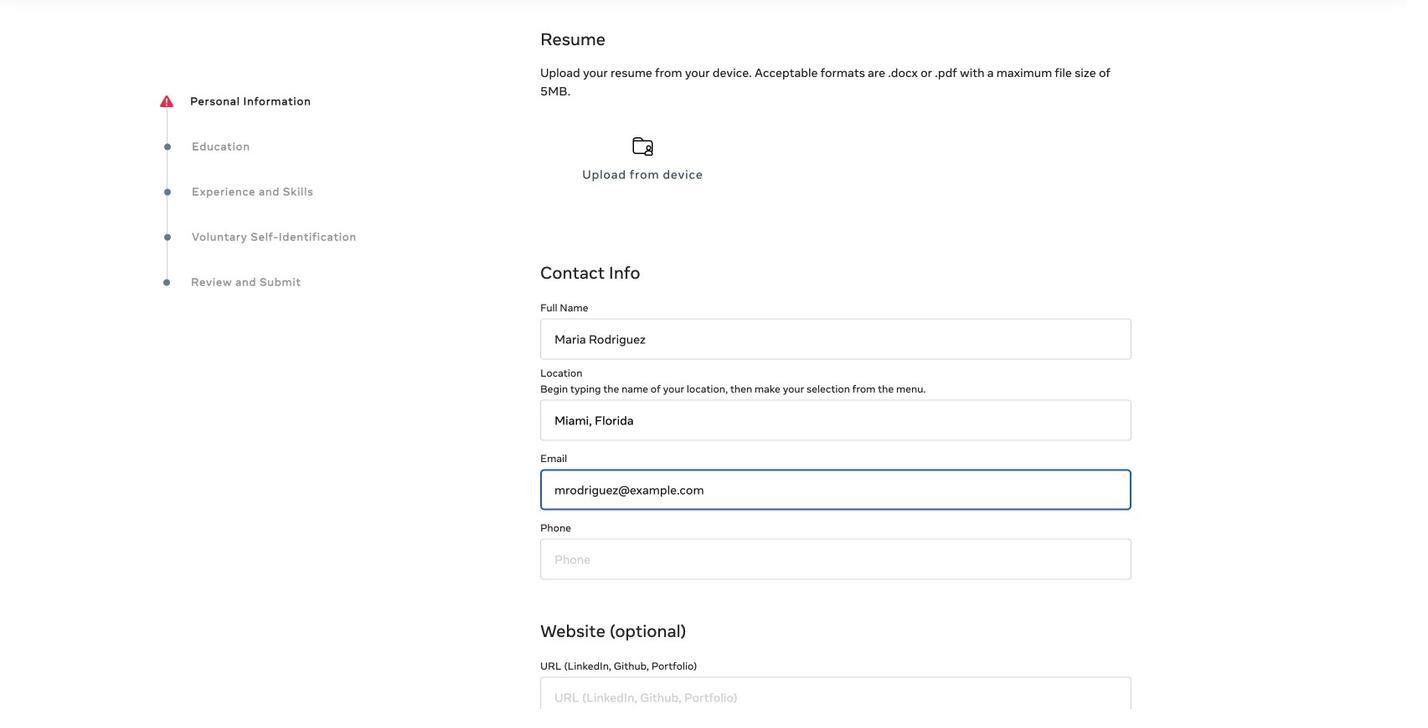 Task type: vqa. For each thing, say whether or not it's contained in the screenshot.
the Desktop Nav Logo
no



Task type: describe. For each thing, give the bounding box(es) containing it.
Location text field
[[540, 400, 1132, 441]]

Email text field
[[540, 470, 1132, 511]]

Phone text field
[[540, 539, 1132, 580]]



Task type: locate. For each thing, give the bounding box(es) containing it.
URL (LinkedIn, Github, Portfolio) text field
[[540, 677, 1132, 709]]

Full Name text field
[[540, 319, 1132, 360]]



